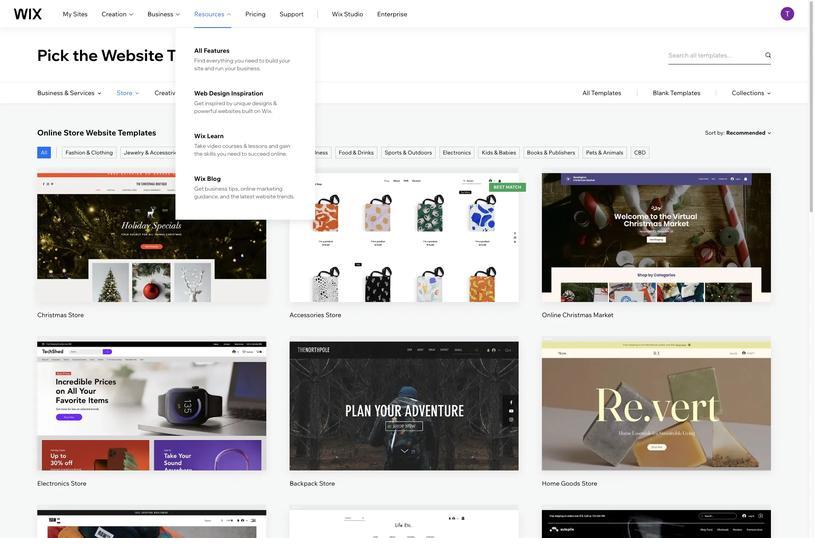 Task type: describe. For each thing, give the bounding box(es) containing it.
and inside all features find everything you need to build your site and run your business.
[[205, 65, 214, 72]]

fashion & clothing link
[[62, 147, 116, 159]]

blog inside wix blog get business tips, online marketing guidance, and the latest website trends.
[[207, 175, 221, 183]]

electronics store group
[[37, 336, 267, 488]]

online.
[[271, 150, 287, 157]]

beauty
[[282, 149, 300, 156]]

wix studio link
[[332, 9, 364, 18]]

websites
[[218, 108, 241, 115]]

home goods store
[[542, 480, 598, 488]]

studio
[[344, 10, 364, 18]]

lessons
[[248, 143, 268, 150]]

pricing link
[[246, 9, 266, 18]]

designs
[[252, 100, 272, 107]]

kids
[[482, 149, 493, 156]]

& for beauty & wellness
[[301, 149, 304, 156]]

online christmas market
[[542, 311, 614, 319]]

all templates link
[[583, 82, 622, 103]]

backpack store group
[[290, 336, 519, 488]]

by:
[[718, 129, 726, 136]]

clothing
[[91, 149, 113, 156]]

accessories store
[[290, 311, 342, 319]]

0 horizontal spatial accessories
[[150, 149, 180, 156]]

wix for wix blog get business tips, online marketing guidance, and the latest website trends.
[[194, 175, 206, 183]]

food & drinks
[[339, 149, 374, 156]]

run
[[215, 65, 224, 72]]

tips,
[[229, 185, 240, 192]]

0 horizontal spatial online store website templates - accessories store image
[[37, 511, 267, 539]]

wix learn link
[[194, 132, 297, 140]]

the for wix learn
[[194, 150, 203, 157]]

build
[[266, 57, 278, 64]]

online store website templates - backpack store image
[[290, 342, 519, 471]]

0 horizontal spatial the
[[73, 45, 98, 65]]

all features link
[[194, 47, 297, 54]]

& for pets & animals
[[599, 149, 602, 156]]

skills
[[204, 150, 216, 157]]

website for store
[[86, 128, 116, 138]]

take
[[194, 143, 206, 150]]

books & publishers link
[[524, 147, 579, 159]]

Search search field
[[669, 46, 772, 64]]

food
[[339, 149, 352, 156]]

edit button for home goods store
[[639, 385, 676, 404]]

enterprise link
[[378, 9, 408, 18]]

and inside wix blog get business tips, online marketing guidance, and the latest website trends.
[[220, 193, 230, 200]]

0 vertical spatial your
[[279, 57, 291, 64]]

pick
[[37, 45, 70, 65]]

& for books & publishers
[[544, 149, 548, 156]]

view button for home goods store
[[639, 412, 676, 430]]

template
[[167, 45, 237, 65]]

inspired
[[205, 100, 225, 107]]

wellness
[[306, 149, 328, 156]]

all for all
[[41, 149, 47, 156]]

christmas store group
[[37, 168, 267, 319]]

to inside all features find everything you need to build your site and run your business.
[[259, 57, 265, 64]]

view for christmas store
[[145, 249, 159, 256]]

love
[[271, 45, 307, 65]]

business for business
[[148, 10, 173, 18]]

store for christmas store
[[68, 311, 84, 319]]

marketing
[[257, 185, 283, 192]]

you inside wix learn take video courses & lessons and gain the skills you need to succeed online.
[[217, 150, 227, 157]]

view for backpack store
[[397, 417, 412, 425]]

get inside wix blog get business tips, online marketing guidance, and the latest website trends.
[[194, 185, 204, 192]]

& for home & decor
[[251, 149, 254, 156]]

to inside wix learn take video courses & lessons and gain the skills you need to succeed online.
[[242, 150, 247, 157]]

sports
[[385, 149, 402, 156]]

blank templates
[[653, 89, 701, 97]]

sort
[[706, 129, 717, 136]]

home for home & decor
[[234, 149, 250, 156]]

market
[[594, 311, 614, 319]]

electronics link
[[440, 147, 475, 159]]

business & services
[[37, 89, 95, 97]]

learn
[[207, 132, 224, 140]]

arts
[[191, 149, 202, 156]]

pets
[[587, 149, 598, 156]]

powerful
[[194, 108, 217, 115]]

& for kids & babies
[[495, 149, 498, 156]]

pick the website template you love
[[37, 45, 307, 65]]

cbd
[[635, 149, 647, 156]]

publishers
[[549, 149, 576, 156]]

edit button for backpack store
[[386, 385, 423, 404]]

& for sports & outdoors
[[403, 149, 407, 156]]

store inside categories by subject element
[[117, 89, 133, 97]]

cbd link
[[631, 147, 650, 159]]

home & decor link
[[231, 147, 274, 159]]

christmas store
[[37, 311, 84, 319]]

backpack store
[[290, 480, 335, 488]]

business.
[[237, 65, 261, 72]]

get inside web design inspiration get inspired by unique designs & powerful websites built on wix.
[[194, 100, 204, 107]]

everything
[[206, 57, 234, 64]]

support
[[280, 10, 304, 18]]

jewelry & accessories
[[124, 149, 180, 156]]

guidance,
[[194, 193, 219, 200]]

& inside web design inspiration get inspired by unique designs & powerful websites built on wix.
[[273, 100, 277, 107]]

you
[[240, 45, 268, 65]]

resources button
[[194, 9, 232, 18]]

kids & babies
[[482, 149, 517, 156]]

courses
[[222, 143, 243, 150]]

store for electronics store
[[71, 480, 87, 488]]

arts & crafts link
[[188, 147, 227, 159]]

home goods store group
[[542, 336, 772, 488]]

fashion & clothing
[[66, 149, 113, 156]]

and inside wix learn take video courses & lessons and gain the skills you need to succeed online.
[[269, 143, 278, 150]]

edit for christmas store
[[146, 222, 158, 230]]

kids & babies link
[[479, 147, 520, 159]]

sports & outdoors
[[385, 149, 432, 156]]

food & drinks link
[[336, 147, 378, 159]]

view for electronics store
[[145, 417, 159, 425]]

view button for online christmas market
[[639, 243, 676, 262]]

edit for electronics store
[[146, 391, 158, 399]]

wix for wix learn take video courses & lessons and gain the skills you need to succeed online.
[[194, 132, 206, 140]]

& for jewelry & accessories
[[145, 149, 149, 156]]

wix blog link
[[194, 175, 297, 183]]

jewelry & accessories link
[[120, 147, 184, 159]]

collections
[[733, 89, 765, 97]]

jewelry
[[124, 149, 144, 156]]

& for arts & crafts
[[203, 149, 207, 156]]

0 horizontal spatial templates
[[118, 128, 156, 138]]

profile image image
[[781, 7, 795, 21]]

web design inspiration get inspired by unique designs & powerful websites built on wix.
[[194, 89, 277, 115]]

on
[[254, 108, 261, 115]]

edit for backpack store
[[399, 391, 410, 399]]

& inside wix learn take video courses & lessons and gain the skills you need to succeed online.
[[244, 143, 247, 150]]

beauty & wellness
[[282, 149, 328, 156]]



Task type: locate. For each thing, give the bounding box(es) containing it.
view for home goods store
[[650, 417, 664, 425]]

edit inside 'backpack store' group
[[399, 391, 410, 399]]

view inside christmas store group
[[145, 249, 159, 256]]

store
[[117, 89, 133, 97], [64, 128, 84, 138], [68, 311, 84, 319], [326, 311, 342, 319], [71, 480, 87, 488], [320, 480, 335, 488], [582, 480, 598, 488]]

& right the food
[[353, 149, 357, 156]]

website
[[256, 193, 276, 200]]

business inside dropdown button
[[148, 10, 173, 18]]

& right sports
[[403, 149, 407, 156]]

& down wix learn "link"
[[244, 143, 247, 150]]

edit inside online christmas market group
[[651, 222, 663, 230]]

all inside all link
[[41, 149, 47, 156]]

view button inside online christmas market group
[[639, 243, 676, 262]]

1 vertical spatial all
[[583, 89, 590, 97]]

web
[[194, 89, 208, 97]]

beauty & wellness link
[[278, 147, 332, 159]]

2 horizontal spatial all
[[583, 89, 590, 97]]

edit button for online christmas market
[[639, 217, 676, 235]]

1 vertical spatial website
[[86, 128, 116, 138]]

& right fashion
[[87, 149, 90, 156]]

0 vertical spatial business
[[148, 10, 173, 18]]

0 vertical spatial online store website templates - accessories store image
[[290, 173, 519, 302]]

0 vertical spatial all
[[194, 47, 202, 54]]

1 horizontal spatial online store website templates - accessories store image
[[290, 173, 519, 302]]

edit button inside online christmas market group
[[639, 217, 676, 235]]

1 vertical spatial online
[[542, 311, 562, 319]]

resources
[[194, 10, 225, 18]]

babies
[[499, 149, 517, 156]]

your right run
[[225, 65, 236, 72]]

1 vertical spatial blog
[[207, 175, 221, 183]]

0 vertical spatial the
[[73, 45, 98, 65]]

view button inside the electronics store group
[[133, 412, 170, 430]]

online for online christmas market
[[542, 311, 562, 319]]

0 horizontal spatial business
[[37, 89, 63, 97]]

pricing
[[246, 10, 266, 18]]

online store website templates - christmas store image
[[37, 173, 267, 302]]

0 vertical spatial need
[[245, 57, 258, 64]]

categories by subject element
[[37, 82, 277, 103]]

and
[[205, 65, 214, 72], [269, 143, 278, 150], [220, 193, 230, 200]]

all for all templates
[[583, 89, 590, 97]]

support link
[[280, 9, 304, 18]]

online inside group
[[542, 311, 562, 319]]

templates for blank templates
[[671, 89, 701, 97]]

goods
[[561, 480, 581, 488]]

1 vertical spatial the
[[194, 150, 203, 157]]

video
[[207, 143, 221, 150]]

blog
[[257, 89, 271, 97], [207, 175, 221, 183]]

home & decor
[[234, 149, 271, 156]]

1 vertical spatial to
[[242, 150, 247, 157]]

0 vertical spatial home
[[234, 149, 250, 156]]

online store website templates - electronics store image
[[37, 342, 267, 471]]

business button
[[148, 9, 180, 18]]

2 vertical spatial the
[[231, 193, 239, 200]]

the down tips,
[[231, 193, 239, 200]]

view button inside home goods store group
[[639, 412, 676, 430]]

edit inside home goods store group
[[651, 391, 663, 399]]

online store website templates
[[37, 128, 156, 138]]

christmas inside online christmas market group
[[563, 311, 592, 319]]

you down video
[[217, 150, 227, 157]]

the down take
[[194, 150, 203, 157]]

0 horizontal spatial to
[[242, 150, 247, 157]]

templates for all templates
[[592, 89, 622, 97]]

and up online.
[[269, 143, 278, 150]]

creation
[[102, 10, 127, 18]]

online store website templates - online christmas market image
[[542, 173, 772, 302]]

accessories store group
[[290, 168, 519, 319]]

edit for home goods store
[[651, 391, 663, 399]]

& right "jewelry"
[[145, 149, 149, 156]]

the right pick
[[73, 45, 98, 65]]

edit button for electronics store
[[133, 385, 170, 404]]

wix inside wix blog get business tips, online marketing guidance, and the latest website trends.
[[194, 175, 206, 183]]

store for backpack store
[[320, 480, 335, 488]]

crafts
[[208, 149, 223, 156]]

pets & animals
[[587, 149, 624, 156]]

2 horizontal spatial templates
[[671, 89, 701, 97]]

0 vertical spatial wix
[[332, 10, 343, 18]]

generic categories element
[[583, 82, 772, 103]]

edit button
[[133, 217, 170, 235], [639, 217, 676, 235], [133, 385, 170, 404], [386, 385, 423, 404], [639, 385, 676, 404]]

unique
[[234, 100, 251, 107]]

wix left studio
[[332, 10, 343, 18]]

0 horizontal spatial electronics
[[37, 480, 69, 488]]

design
[[209, 89, 230, 97]]

1 horizontal spatial your
[[279, 57, 291, 64]]

home for home goods store
[[542, 480, 560, 488]]

edit button for christmas store
[[133, 217, 170, 235]]

1 vertical spatial accessories
[[290, 311, 325, 319]]

web design inspiration link
[[194, 89, 297, 97]]

2 vertical spatial all
[[41, 149, 47, 156]]

1 horizontal spatial templates
[[592, 89, 622, 97]]

home
[[234, 149, 250, 156], [542, 480, 560, 488]]

features
[[204, 47, 230, 54]]

view inside 'backpack store' group
[[397, 417, 412, 425]]

1 horizontal spatial to
[[259, 57, 265, 64]]

0 horizontal spatial you
[[217, 150, 227, 157]]

0 horizontal spatial and
[[205, 65, 214, 72]]

view
[[145, 249, 159, 256], [650, 249, 664, 256], [145, 417, 159, 425], [397, 417, 412, 425], [650, 417, 664, 425]]

christmas
[[37, 311, 67, 319], [563, 311, 592, 319]]

home down wix learn "link"
[[234, 149, 250, 156]]

& right designs
[[273, 100, 277, 107]]

pets & animals link
[[583, 147, 627, 159]]

my sites
[[63, 10, 88, 18]]

&
[[65, 89, 69, 97], [273, 100, 277, 107], [244, 143, 247, 150], [87, 149, 90, 156], [145, 149, 149, 156], [203, 149, 207, 156], [251, 149, 254, 156], [301, 149, 304, 156], [353, 149, 357, 156], [403, 149, 407, 156], [495, 149, 498, 156], [544, 149, 548, 156], [599, 149, 602, 156]]

wix for wix studio
[[332, 10, 343, 18]]

sites
[[73, 10, 88, 18]]

1 horizontal spatial need
[[245, 57, 258, 64]]

0 vertical spatial accessories
[[150, 149, 180, 156]]

all inside all templates link
[[583, 89, 590, 97]]

categories. use the left and right arrow keys to navigate the menu element
[[0, 82, 809, 103]]

and left run
[[205, 65, 214, 72]]

view inside home goods store group
[[650, 417, 664, 425]]

1 vertical spatial home
[[542, 480, 560, 488]]

1 horizontal spatial the
[[194, 150, 203, 157]]

2 horizontal spatial the
[[231, 193, 239, 200]]

1 vertical spatial online store website templates - accessories store image
[[37, 511, 267, 539]]

edit
[[146, 222, 158, 230], [651, 222, 663, 230], [146, 391, 158, 399], [399, 391, 410, 399], [651, 391, 663, 399]]

edit button inside the electronics store group
[[133, 385, 170, 404]]

electronics for electronics
[[443, 149, 471, 156]]

edit inside the electronics store group
[[146, 391, 158, 399]]

online for online store website templates
[[37, 128, 62, 138]]

to left build at top left
[[259, 57, 265, 64]]

get
[[194, 100, 204, 107], [194, 185, 204, 192]]

& inside categories by subject element
[[65, 89, 69, 97]]

edit for online christmas market
[[651, 222, 663, 230]]

website for the
[[101, 45, 164, 65]]

store for online store website templates
[[64, 128, 84, 138]]

wix learn take video courses & lessons and gain the skills you need to succeed online.
[[194, 132, 290, 157]]

site
[[194, 65, 204, 72]]

community
[[201, 89, 235, 97]]

your
[[279, 57, 291, 64], [225, 65, 236, 72]]

& for fashion & clothing
[[87, 149, 90, 156]]

wix studio
[[332, 10, 364, 18]]

wix.
[[262, 108, 273, 115]]

1 vertical spatial need
[[228, 150, 241, 157]]

resources group
[[176, 28, 316, 220]]

0 vertical spatial blog
[[257, 89, 271, 97]]

and down business
[[220, 193, 230, 200]]

edit button inside christmas store group
[[133, 217, 170, 235]]

business for business & services
[[37, 89, 63, 97]]

2 vertical spatial wix
[[194, 175, 206, 183]]

1 christmas from the left
[[37, 311, 67, 319]]

electronics for electronics store
[[37, 480, 69, 488]]

accessories inside group
[[290, 311, 325, 319]]

latest
[[240, 193, 255, 200]]

online store website templates - auto parts store image
[[542, 511, 772, 539]]

my
[[63, 10, 72, 18]]

1 vertical spatial electronics
[[37, 480, 69, 488]]

view button for electronics store
[[133, 412, 170, 430]]

0 vertical spatial website
[[101, 45, 164, 65]]

get up the powerful
[[194, 100, 204, 107]]

view button inside 'backpack store' group
[[386, 412, 423, 430]]

need down "courses"
[[228, 150, 241, 157]]

online store website templates - clothing store image
[[290, 511, 519, 539]]

wix up guidance,
[[194, 175, 206, 183]]

0 horizontal spatial blog
[[207, 175, 221, 183]]

blog up business
[[207, 175, 221, 183]]

1 horizontal spatial all
[[194, 47, 202, 54]]

all templates
[[583, 89, 622, 97]]

animals
[[604, 149, 624, 156]]

0 horizontal spatial need
[[228, 150, 241, 157]]

need up business.
[[245, 57, 258, 64]]

& right the pets
[[599, 149, 602, 156]]

the inside wix blog get business tips, online marketing guidance, and the latest website trends.
[[231, 193, 239, 200]]

0 horizontal spatial home
[[234, 149, 250, 156]]

0 horizontal spatial your
[[225, 65, 236, 72]]

need inside all features find everything you need to build your site and run your business.
[[245, 57, 258, 64]]

view inside the electronics store group
[[145, 417, 159, 425]]

1 get from the top
[[194, 100, 204, 107]]

2 horizontal spatial and
[[269, 143, 278, 150]]

1 vertical spatial and
[[269, 143, 278, 150]]

& left decor
[[251, 149, 254, 156]]

1 horizontal spatial online
[[542, 311, 562, 319]]

store for accessories store
[[326, 311, 342, 319]]

view button for backpack store
[[386, 412, 423, 430]]

& for food & drinks
[[353, 149, 357, 156]]

blog up designs
[[257, 89, 271, 97]]

& left services
[[65, 89, 69, 97]]

1 horizontal spatial christmas
[[563, 311, 592, 319]]

0 vertical spatial get
[[194, 100, 204, 107]]

1 horizontal spatial you
[[235, 57, 244, 64]]

electronics store
[[37, 480, 87, 488]]

sports & outdoors link
[[382, 147, 436, 159]]

your right build at top left
[[279, 57, 291, 64]]

the for wix blog
[[231, 193, 239, 200]]

business inside categories by subject element
[[37, 89, 63, 97]]

enterprise
[[378, 10, 408, 18]]

0 vertical spatial electronics
[[443, 149, 471, 156]]

& right arts
[[203, 149, 207, 156]]

0 vertical spatial you
[[235, 57, 244, 64]]

view button inside christmas store group
[[133, 243, 170, 262]]

electronics
[[443, 149, 471, 156], [37, 480, 69, 488]]

0 vertical spatial online
[[37, 128, 62, 138]]

gain
[[280, 143, 290, 150]]

find
[[194, 57, 205, 64]]

0 horizontal spatial online
[[37, 128, 62, 138]]

2 vertical spatial and
[[220, 193, 230, 200]]

blog inside categories by subject element
[[257, 89, 271, 97]]

edit inside christmas store group
[[146, 222, 158, 230]]

2 christmas from the left
[[563, 311, 592, 319]]

to down "courses"
[[242, 150, 247, 157]]

creative
[[155, 89, 179, 97]]

wix up take
[[194, 132, 206, 140]]

home left the goods at the bottom right of page
[[542, 480, 560, 488]]

accessories
[[150, 149, 180, 156], [290, 311, 325, 319]]

& right kids on the top of the page
[[495, 149, 498, 156]]

business
[[148, 10, 173, 18], [37, 89, 63, 97]]

edit button inside 'backpack store' group
[[386, 385, 423, 404]]

0 horizontal spatial christmas
[[37, 311, 67, 319]]

business
[[205, 185, 228, 192]]

& right the beauty
[[301, 149, 304, 156]]

1 horizontal spatial blog
[[257, 89, 271, 97]]

books & publishers
[[528, 149, 576, 156]]

online store website templates - home goods store image
[[542, 342, 772, 471]]

wix inside wix learn take video courses & lessons and gain the skills you need to succeed online.
[[194, 132, 206, 140]]

you inside all features find everything you need to build your site and run your business.
[[235, 57, 244, 64]]

creation button
[[102, 9, 134, 18]]

all for all features find everything you need to build your site and run your business.
[[194, 47, 202, 54]]

1 vertical spatial get
[[194, 185, 204, 192]]

& for business & services
[[65, 89, 69, 97]]

None search field
[[669, 46, 772, 64]]

blank templates link
[[653, 82, 701, 103]]

all link
[[37, 147, 51, 159]]

1 horizontal spatial and
[[220, 193, 230, 200]]

& inside 'link'
[[495, 149, 498, 156]]

0 horizontal spatial all
[[41, 149, 47, 156]]

online store website templates - accessories store image
[[290, 173, 519, 302], [37, 511, 267, 539]]

you
[[235, 57, 244, 64], [217, 150, 227, 157]]

1 vertical spatial your
[[225, 65, 236, 72]]

view button for christmas store
[[133, 243, 170, 262]]

backpack
[[290, 480, 318, 488]]

online
[[241, 185, 256, 192]]

1 vertical spatial wix
[[194, 132, 206, 140]]

arts & crafts
[[191, 149, 223, 156]]

online christmas market group
[[542, 168, 772, 319]]

1 horizontal spatial accessories
[[290, 311, 325, 319]]

get up guidance,
[[194, 185, 204, 192]]

1 horizontal spatial business
[[148, 10, 173, 18]]

wix blog get business tips, online marketing guidance, and the latest website trends.
[[194, 175, 295, 200]]

1 horizontal spatial home
[[542, 480, 560, 488]]

& right books
[[544, 149, 548, 156]]

1 vertical spatial business
[[37, 89, 63, 97]]

1 horizontal spatial electronics
[[443, 149, 471, 156]]

0 vertical spatial and
[[205, 65, 214, 72]]

electronics inside group
[[37, 480, 69, 488]]

inspiration
[[231, 89, 264, 97]]

view inside online christmas market group
[[650, 249, 664, 256]]

0 vertical spatial to
[[259, 57, 265, 64]]

you down all features link
[[235, 57, 244, 64]]

the inside wix learn take video courses & lessons and gain the skills you need to succeed online.
[[194, 150, 203, 157]]

built
[[242, 108, 253, 115]]

decor
[[256, 149, 271, 156]]

view for online christmas market
[[650, 249, 664, 256]]

christmas inside christmas store group
[[37, 311, 67, 319]]

edit button inside home goods store group
[[639, 385, 676, 404]]

home inside group
[[542, 480, 560, 488]]

the
[[73, 45, 98, 65], [194, 150, 203, 157], [231, 193, 239, 200]]

need inside wix learn take video courses & lessons and gain the skills you need to succeed online.
[[228, 150, 241, 157]]

all inside all features find everything you need to build your site and run your business.
[[194, 47, 202, 54]]

1 vertical spatial you
[[217, 150, 227, 157]]

2 get from the top
[[194, 185, 204, 192]]



Task type: vqa. For each thing, say whether or not it's contained in the screenshot.
Business's the Business
yes



